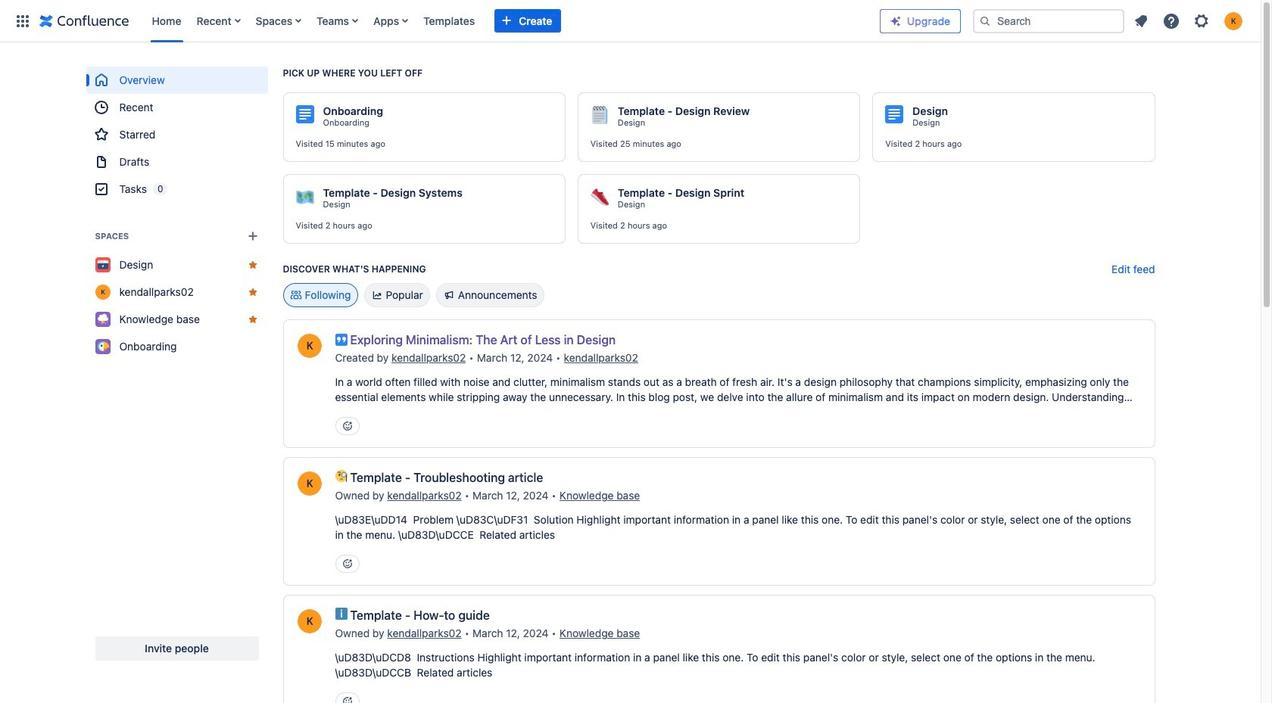 Task type: locate. For each thing, give the bounding box(es) containing it.
0 horizontal spatial list
[[144, 0, 880, 42]]

:information_source: image
[[335, 608, 347, 620], [335, 608, 347, 620]]

global element
[[9, 0, 880, 42]]

1 vertical spatial unstar this space image
[[247, 286, 259, 298]]

add reaction image
[[341, 420, 353, 432], [341, 696, 353, 704]]

1 vertical spatial add reaction image
[[341, 696, 353, 704]]

1 unstar this space image from the top
[[247, 259, 259, 271]]

:athletic_shoe: image
[[591, 188, 609, 206], [591, 188, 609, 206]]

1 add reaction image from the top
[[341, 420, 353, 432]]

2 vertical spatial unstar this space image
[[247, 314, 259, 326]]

0 vertical spatial more information about kendallparks02 image
[[296, 332, 323, 360]]

list for premium icon on the top of the page
[[1128, 7, 1252, 34]]

None search field
[[973, 9, 1125, 33]]

:face_with_monocle: image
[[335, 470, 347, 482]]

list
[[144, 0, 880, 42], [1128, 7, 1252, 34]]

list for "appswitcher icon"
[[144, 0, 880, 42]]

settings icon image
[[1193, 12, 1211, 30]]

unstar this space image
[[247, 259, 259, 271], [247, 286, 259, 298], [247, 314, 259, 326]]

:map: image
[[296, 188, 314, 206], [296, 188, 314, 206]]

2 vertical spatial more information about kendallparks02 image
[[296, 608, 323, 635]]

0 vertical spatial add reaction image
[[341, 420, 353, 432]]

group
[[86, 67, 268, 203]]

1 horizontal spatial list
[[1128, 7, 1252, 34]]

2 more information about kendallparks02 image from the top
[[296, 470, 323, 498]]

help icon image
[[1162, 12, 1181, 30]]

0 vertical spatial unstar this space image
[[247, 259, 259, 271]]

add reaction image for first the more information about kendallparks02 image from the bottom of the page
[[341, 696, 353, 704]]

:notepad_spiral: image
[[591, 106, 609, 124], [591, 106, 609, 124]]

1 more information about kendallparks02 image from the top
[[296, 332, 323, 360]]

banner
[[0, 0, 1261, 42]]

confluence image
[[39, 12, 129, 30], [39, 12, 129, 30]]

2 add reaction image from the top
[[341, 696, 353, 704]]

1 vertical spatial more information about kendallparks02 image
[[296, 470, 323, 498]]

more information about kendallparks02 image
[[296, 332, 323, 360], [296, 470, 323, 498], [296, 608, 323, 635]]

2 unstar this space image from the top
[[247, 286, 259, 298]]



Task type: vqa. For each thing, say whether or not it's contained in the screenshot.
Search settings text field
no



Task type: describe. For each thing, give the bounding box(es) containing it.
Search field
[[973, 9, 1125, 33]]

add reaction image
[[341, 558, 353, 570]]

add reaction image for 1st the more information about kendallparks02 image from the top of the page
[[341, 420, 353, 432]]

create a space image
[[243, 227, 262, 245]]

appswitcher icon image
[[14, 12, 32, 30]]

3 more information about kendallparks02 image from the top
[[296, 608, 323, 635]]

premium image
[[890, 15, 902, 27]]

:face_with_monocle: image
[[335, 470, 347, 482]]

notification icon image
[[1132, 12, 1150, 30]]

search image
[[979, 15, 991, 27]]

3 unstar this space image from the top
[[247, 314, 259, 326]]

your profile and preferences image
[[1225, 12, 1243, 30]]



